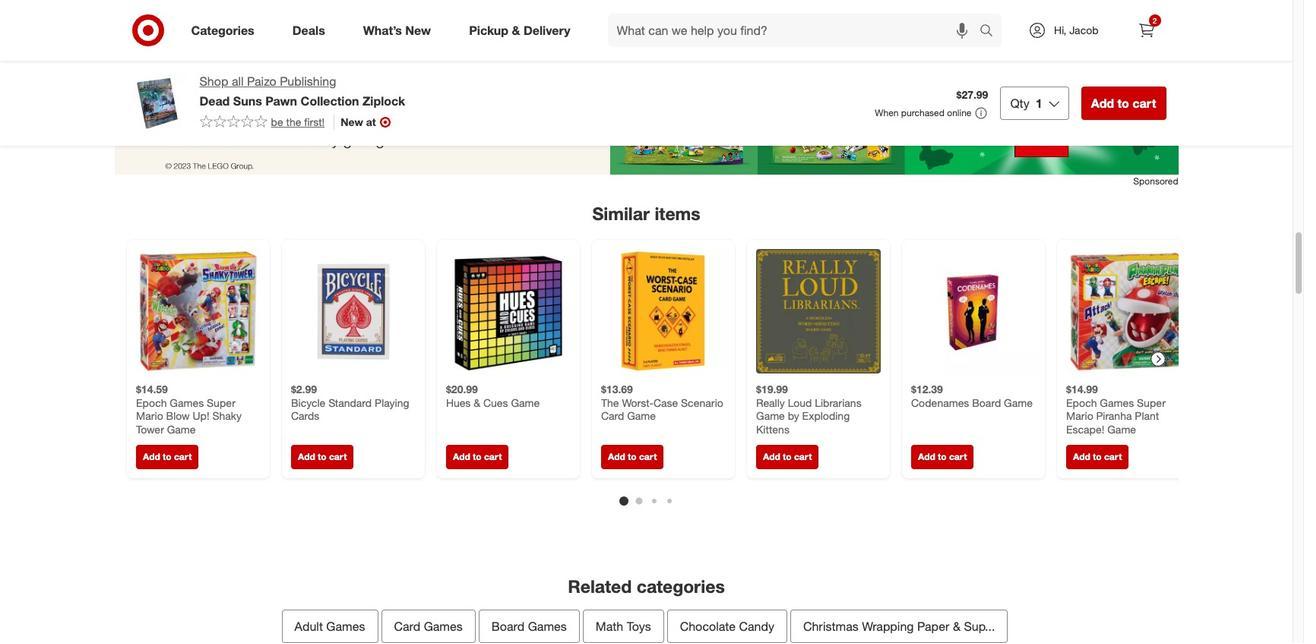 Task type: vqa. For each thing, say whether or not it's contained in the screenshot.
at
yes



Task type: describe. For each thing, give the bounding box(es) containing it.
exploding
[[802, 410, 850, 423]]

$14.59
[[136, 383, 168, 396]]

add to cart button for $2.99 bicycle standard playing cards
[[291, 445, 353, 470]]

cues
[[483, 396, 508, 409]]

$27.99
[[957, 88, 988, 101]]

items
[[655, 203, 701, 224]]

add to cart for $14.99 epoch games super mario piranha plant escape! game
[[1073, 452, 1122, 463]]

& inside the $20.99 hues & cues game
[[473, 396, 480, 409]]

card games link
[[381, 610, 476, 644]]

to for $14.99 epoch games super mario piranha plant escape! game
[[1093, 452, 1102, 463]]

board inside $12.39 codenames board game
[[972, 396, 1001, 409]]

add to cart for $20.99 hues & cues game
[[453, 452, 502, 463]]

board games link
[[479, 610, 580, 644]]

dead
[[200, 93, 230, 109]]

search
[[973, 24, 1010, 39]]

$14.99
[[1066, 383, 1098, 396]]

hues
[[446, 396, 470, 409]]

christmas wrapping paper & sup... link
[[790, 610, 1008, 644]]

add for $13.69 the worst-case scenario card game
[[608, 452, 625, 463]]

paper
[[917, 619, 950, 635]]

all
[[232, 74, 244, 89]]

game inside $13.69 the worst-case scenario card game
[[627, 410, 656, 423]]

cart for $19.99 really loud librarians game by exploding kittens
[[794, 452, 812, 463]]

to for $12.39 codenames board game
[[938, 452, 946, 463]]

$13.69 the worst-case scenario card game
[[601, 383, 723, 423]]

0 horizontal spatial card
[[394, 619, 420, 635]]

1 vertical spatial board
[[492, 619, 525, 635]]

shop
[[200, 74, 228, 89]]

kittens
[[756, 423, 789, 436]]

mario for blow
[[136, 410, 163, 423]]

games inside $14.59 epoch games super mario blow up! shaky tower game
[[169, 396, 203, 409]]

adult
[[295, 619, 323, 635]]

publishing
[[280, 74, 336, 89]]

jacob
[[1070, 24, 1099, 36]]

image of dead suns pawn collection ziplock image
[[127, 73, 187, 134]]

shaky
[[212, 410, 241, 423]]

christmas wrapping paper & sup...
[[803, 619, 995, 635]]

epoch for piranha
[[1066, 396, 1097, 409]]

games for card games
[[424, 619, 463, 635]]

scenario
[[681, 396, 723, 409]]

the worst-case scenario card game image
[[601, 249, 726, 374]]

& inside pickup & delivery "link"
[[512, 22, 520, 38]]

super for plant
[[1137, 396, 1166, 409]]

add for $19.99 really loud librarians game by exploding kittens
[[763, 452, 780, 463]]

categories link
[[178, 14, 273, 47]]

$12.39
[[911, 383, 943, 396]]

pawn
[[265, 93, 297, 109]]

be
[[271, 115, 283, 128]]

add to cart button for $19.99 really loud librarians game by exploding kittens
[[756, 445, 819, 470]]

epoch games super mario blow up! shaky tower game image
[[136, 249, 260, 374]]

sponsored
[[1134, 176, 1179, 187]]

at
[[366, 115, 376, 128]]

games for adult games
[[326, 619, 365, 635]]

$19.99
[[756, 383, 788, 396]]

$19.99 really loud librarians game by exploding kittens
[[756, 383, 861, 436]]

cart for $2.99 bicycle standard playing cards
[[329, 452, 347, 463]]

add for $14.99 epoch games super mario piranha plant escape! game
[[1073, 452, 1090, 463]]

game inside $12.39 codenames board game
[[1004, 396, 1033, 409]]

piranha
[[1096, 410, 1132, 423]]

add to cart for $13.69 the worst-case scenario card game
[[608, 452, 657, 463]]

ziplock
[[363, 93, 405, 109]]

really loud librarians game by exploding kittens image
[[756, 249, 881, 374]]

add to cart for $2.99 bicycle standard playing cards
[[298, 452, 347, 463]]

super for up!
[[206, 396, 235, 409]]

game inside the $20.99 hues & cues game
[[511, 396, 539, 409]]

2 link
[[1130, 14, 1163, 47]]

chocolate
[[680, 619, 736, 635]]

paizo
[[247, 74, 277, 89]]

by
[[788, 410, 799, 423]]

really
[[756, 396, 785, 409]]

similar
[[592, 203, 650, 224]]

add to cart button for $12.39 codenames board game
[[911, 445, 974, 470]]

$20.99 hues & cues game
[[446, 383, 539, 409]]

add to cart button for $14.59 epoch games super mario blow up! shaky tower game
[[136, 445, 198, 470]]

collection
[[301, 93, 359, 109]]

chocolate candy
[[680, 619, 774, 635]]

math
[[596, 619, 624, 635]]

cart for $14.59 epoch games super mario blow up! shaky tower game
[[174, 452, 191, 463]]

card inside $13.69 the worst-case scenario card game
[[601, 410, 624, 423]]

shop all paizo publishing dead suns pawn collection ziplock
[[200, 74, 405, 109]]

advertisement region
[[114, 86, 1179, 175]]

cart down '2' link
[[1133, 96, 1157, 111]]

librarians
[[815, 396, 861, 409]]

epoch for blow
[[136, 396, 166, 409]]

card games
[[394, 619, 463, 635]]

math toys
[[596, 619, 651, 635]]

loud
[[788, 396, 812, 409]]

standard
[[328, 396, 371, 409]]

when purchased online
[[875, 107, 972, 119]]

sup...
[[964, 619, 995, 635]]

when
[[875, 107, 899, 119]]

add for $2.99 bicycle standard playing cards
[[298, 452, 315, 463]]



Task type: locate. For each thing, give the bounding box(es) containing it.
be the first!
[[271, 115, 325, 128]]

adult games link
[[282, 610, 378, 644]]

toys
[[627, 619, 651, 635]]

to for $14.59 epoch games super mario blow up! shaky tower game
[[162, 452, 171, 463]]

add for $14.59 epoch games super mario blow up! shaky tower game
[[143, 452, 160, 463]]

cart for $13.69 the worst-case scenario card game
[[639, 452, 657, 463]]

the
[[601, 396, 619, 409]]

0 vertical spatial new
[[405, 22, 431, 38]]

0 vertical spatial card
[[601, 410, 624, 423]]

$2.99 bicycle standard playing cards
[[291, 383, 409, 423]]

2 horizontal spatial &
[[953, 619, 961, 635]]

&
[[512, 22, 520, 38], [473, 396, 480, 409], [953, 619, 961, 635]]

new
[[405, 22, 431, 38], [341, 115, 363, 128]]

$14.59 epoch games super mario blow up! shaky tower game
[[136, 383, 241, 436]]

up!
[[192, 410, 209, 423]]

cart down by
[[794, 452, 812, 463]]

hues & cues game image
[[446, 249, 570, 374]]

add to cart
[[1091, 96, 1157, 111], [143, 452, 191, 463], [298, 452, 347, 463], [453, 452, 502, 463], [608, 452, 657, 463], [763, 452, 812, 463], [918, 452, 967, 463], [1073, 452, 1122, 463]]

escape!
[[1066, 423, 1104, 436]]

add for $20.99 hues & cues game
[[453, 452, 470, 463]]

cart
[[1133, 96, 1157, 111], [174, 452, 191, 463], [329, 452, 347, 463], [484, 452, 502, 463], [639, 452, 657, 463], [794, 452, 812, 463], [949, 452, 967, 463], [1104, 452, 1122, 463]]

super inside $14.59 epoch games super mario blow up! shaky tower game
[[206, 396, 235, 409]]

add down the codenames at the bottom of page
[[918, 452, 935, 463]]

0 horizontal spatial super
[[206, 396, 235, 409]]

tower
[[136, 423, 164, 436]]

1 horizontal spatial &
[[512, 22, 520, 38]]

mario up tower
[[136, 410, 163, 423]]

what's new
[[363, 22, 431, 38]]

add right 1
[[1091, 96, 1114, 111]]

to for $19.99 really loud librarians game by exploding kittens
[[783, 452, 791, 463]]

codenames
[[911, 396, 969, 409]]

add to cart for $19.99 really loud librarians game by exploding kittens
[[763, 452, 812, 463]]

$13.69
[[601, 383, 633, 396]]

first!
[[304, 115, 325, 128]]

new right what's
[[405, 22, 431, 38]]

1 horizontal spatial epoch
[[1066, 396, 1097, 409]]

what's new link
[[350, 14, 450, 47]]

1 horizontal spatial card
[[601, 410, 624, 423]]

categories
[[637, 576, 725, 597]]

0 horizontal spatial mario
[[136, 410, 163, 423]]

mario inside $14.59 epoch games super mario blow up! shaky tower game
[[136, 410, 163, 423]]

cart for $20.99 hues & cues game
[[484, 452, 502, 463]]

cards
[[291, 410, 319, 423]]

pickup
[[469, 22, 509, 38]]

$12.39 codenames board game
[[911, 383, 1033, 409]]

suns
[[233, 93, 262, 109]]

add down hues
[[453, 452, 470, 463]]

add to cart button
[[1081, 87, 1166, 120], [136, 445, 198, 470], [291, 445, 353, 470], [446, 445, 508, 470], [601, 445, 663, 470], [756, 445, 819, 470], [911, 445, 974, 470], [1066, 445, 1129, 470]]

2 mario from the left
[[1066, 410, 1093, 423]]

case
[[653, 396, 678, 409]]

add to cart button for $13.69 the worst-case scenario card game
[[601, 445, 663, 470]]

board games
[[492, 619, 567, 635]]

add down escape!
[[1073, 452, 1090, 463]]

online
[[947, 107, 972, 119]]

qty
[[1011, 96, 1030, 111]]

2 epoch from the left
[[1066, 396, 1097, 409]]

add down kittens
[[763, 452, 780, 463]]

2 super from the left
[[1137, 396, 1166, 409]]

add to cart for $14.59 epoch games super mario blow up! shaky tower game
[[143, 452, 191, 463]]

qty 1
[[1011, 96, 1043, 111]]

games inside "$14.99 epoch games super mario piranha plant escape! game"
[[1100, 396, 1134, 409]]

epoch
[[136, 396, 166, 409], [1066, 396, 1097, 409]]

codenames board game image
[[911, 249, 1036, 374]]

to for $13.69 the worst-case scenario card game
[[628, 452, 636, 463]]

pickup & delivery
[[469, 22, 571, 38]]

add
[[1091, 96, 1114, 111], [143, 452, 160, 463], [298, 452, 315, 463], [453, 452, 470, 463], [608, 452, 625, 463], [763, 452, 780, 463], [918, 452, 935, 463], [1073, 452, 1090, 463]]

candy
[[739, 619, 774, 635]]

super up plant
[[1137, 396, 1166, 409]]

mario up escape!
[[1066, 410, 1093, 423]]

cart down blow at the left of the page
[[174, 452, 191, 463]]

categories
[[191, 22, 254, 38]]

worst-
[[622, 396, 653, 409]]

game inside $14.59 epoch games super mario blow up! shaky tower game
[[167, 423, 195, 436]]

0 horizontal spatial &
[[473, 396, 480, 409]]

add to cart button for $14.99 epoch games super mario piranha plant escape! game
[[1066, 445, 1129, 470]]

1 vertical spatial &
[[473, 396, 480, 409]]

deals
[[292, 22, 325, 38]]

1 mario from the left
[[136, 410, 163, 423]]

blow
[[166, 410, 189, 423]]

mario inside "$14.99 epoch games super mario piranha plant escape! game"
[[1066, 410, 1093, 423]]

0 horizontal spatial board
[[492, 619, 525, 635]]

region
[[114, 86, 1200, 644]]

new at
[[341, 115, 376, 128]]

add down cards
[[298, 452, 315, 463]]

& right hues
[[473, 396, 480, 409]]

new left at
[[341, 115, 363, 128]]

add down the
[[608, 452, 625, 463]]

1 horizontal spatial board
[[972, 396, 1001, 409]]

super
[[206, 396, 235, 409], [1137, 396, 1166, 409]]

1 horizontal spatial mario
[[1066, 410, 1093, 423]]

cart down escape!
[[1104, 452, 1122, 463]]

1 vertical spatial new
[[341, 115, 363, 128]]

0 horizontal spatial epoch
[[136, 396, 166, 409]]

1 horizontal spatial super
[[1137, 396, 1166, 409]]

new inside what's new 'link'
[[405, 22, 431, 38]]

hi,
[[1054, 24, 1067, 36]]

to for $2.99 bicycle standard playing cards
[[317, 452, 326, 463]]

game inside $19.99 really loud librarians game by exploding kittens
[[756, 410, 785, 423]]

cart for $14.99 epoch games super mario piranha plant escape! game
[[1104, 452, 1122, 463]]

add for $12.39 codenames board game
[[918, 452, 935, 463]]

wrapping
[[862, 619, 914, 635]]

0 vertical spatial &
[[512, 22, 520, 38]]

1 super from the left
[[206, 396, 235, 409]]

$2.99
[[291, 383, 317, 396]]

region containing similar items
[[114, 86, 1200, 644]]

1 epoch from the left
[[136, 396, 166, 409]]

pickup & delivery link
[[456, 14, 590, 47]]

1 vertical spatial card
[[394, 619, 420, 635]]

& left sup...
[[953, 619, 961, 635]]

chocolate candy link
[[667, 610, 787, 644]]

game
[[511, 396, 539, 409], [1004, 396, 1033, 409], [627, 410, 656, 423], [756, 410, 785, 423], [167, 423, 195, 436], [1107, 423, 1136, 436]]

math toys link
[[583, 610, 664, 644]]

be the first! link
[[200, 115, 325, 130]]

1 horizontal spatial new
[[405, 22, 431, 38]]

deals link
[[280, 14, 344, 47]]

add to cart for $12.39 codenames board game
[[918, 452, 967, 463]]

mario for piranha
[[1066, 410, 1093, 423]]

game inside "$14.99 epoch games super mario piranha plant escape! game"
[[1107, 423, 1136, 436]]

what's
[[363, 22, 402, 38]]

playing
[[374, 396, 409, 409]]

search button
[[973, 14, 1010, 50]]

0 horizontal spatial new
[[341, 115, 363, 128]]

adult games
[[295, 619, 365, 635]]

add down tower
[[143, 452, 160, 463]]

hi, jacob
[[1054, 24, 1099, 36]]

related categories
[[568, 576, 725, 597]]

cart for $12.39 codenames board game
[[949, 452, 967, 463]]

$20.99
[[446, 383, 478, 396]]

bicycle
[[291, 396, 325, 409]]

cart down worst-
[[639, 452, 657, 463]]

2 vertical spatial &
[[953, 619, 961, 635]]

epoch games super mario piranha plant escape! game image
[[1066, 249, 1191, 374]]

similar items
[[592, 203, 701, 224]]

the
[[286, 115, 301, 128]]

epoch down $14.59
[[136, 396, 166, 409]]

purchased
[[901, 107, 945, 119]]

to for $20.99 hues & cues game
[[472, 452, 481, 463]]

cart down the codenames at the bottom of page
[[949, 452, 967, 463]]

2
[[1153, 16, 1157, 25]]

& inside "christmas wrapping paper & sup..." link
[[953, 619, 961, 635]]

& right pickup
[[512, 22, 520, 38]]

epoch down the $14.99
[[1066, 396, 1097, 409]]

super up shaky on the bottom left of the page
[[206, 396, 235, 409]]

christmas
[[803, 619, 859, 635]]

add to cart button for $20.99 hues & cues game
[[446, 445, 508, 470]]

related
[[568, 576, 632, 597]]

$14.99 epoch games super mario piranha plant escape! game
[[1066, 383, 1166, 436]]

What can we help you find? suggestions appear below search field
[[608, 14, 984, 47]]

bicycle standard playing cards image
[[291, 249, 415, 374]]

0 vertical spatial board
[[972, 396, 1001, 409]]

cart down cues
[[484, 452, 502, 463]]

epoch inside "$14.99 epoch games super mario piranha plant escape! game"
[[1066, 396, 1097, 409]]

games for board games
[[528, 619, 567, 635]]

cart down the standard
[[329, 452, 347, 463]]

delivery
[[524, 22, 571, 38]]

board
[[972, 396, 1001, 409], [492, 619, 525, 635]]

epoch inside $14.59 epoch games super mario blow up! shaky tower game
[[136, 396, 166, 409]]

super inside "$14.99 epoch games super mario piranha plant escape! game"
[[1137, 396, 1166, 409]]

card
[[601, 410, 624, 423], [394, 619, 420, 635]]



